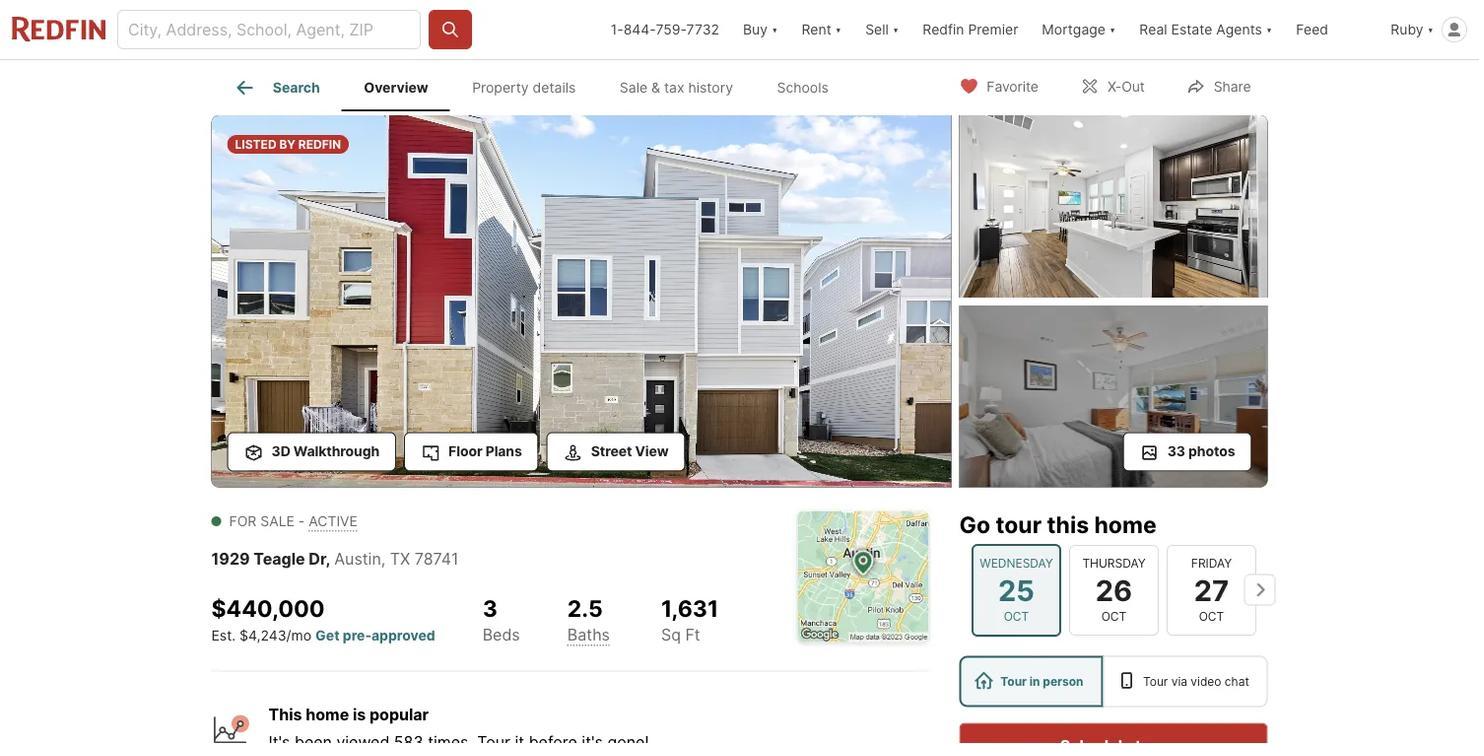 Task type: vqa. For each thing, say whether or not it's contained in the screenshot.
X-
yes



Task type: locate. For each thing, give the bounding box(es) containing it.
mortgage ▾ button
[[1042, 0, 1116, 59]]

▾ inside rent ▾ dropdown button
[[835, 21, 842, 38]]

property
[[472, 79, 529, 96]]

City, Address, School, Agent, ZIP search field
[[117, 10, 421, 49]]

▾ inside sell ▾ dropdown button
[[893, 21, 899, 38]]

$4,243
[[240, 627, 286, 644]]

video
[[1191, 674, 1222, 688]]

1 horizontal spatial oct
[[1101, 609, 1126, 623]]

tour for tour via video chat
[[1143, 674, 1168, 688]]

thursday 26 oct
[[1082, 556, 1145, 623]]

,
[[326, 549, 330, 569], [381, 549, 386, 569]]

go
[[959, 511, 991, 539]]

favorite button
[[942, 66, 1055, 106]]

overview
[[364, 79, 428, 96]]

list box
[[959, 656, 1268, 707]]

oct
[[1003, 609, 1029, 623], [1101, 609, 1126, 623], [1199, 609, 1224, 623]]

for
[[229, 513, 257, 530]]

tab list
[[211, 60, 866, 111]]

redfin premier button
[[911, 0, 1030, 59]]

redfin
[[923, 21, 964, 38]]

0 horizontal spatial oct
[[1003, 609, 1029, 623]]

property details tab
[[450, 64, 598, 111]]

1 tour from the left
[[1000, 674, 1027, 688]]

oct inside thursday 26 oct
[[1101, 609, 1126, 623]]

home left is
[[306, 705, 349, 724]]

tour
[[996, 511, 1042, 539]]

1 oct from the left
[[1003, 609, 1029, 623]]

1 horizontal spatial ,
[[381, 549, 386, 569]]

real
[[1140, 21, 1167, 38]]

1 ▾ from the left
[[772, 21, 778, 38]]

next image
[[1244, 574, 1276, 605]]

1-844-759-7732 link
[[611, 21, 719, 38]]

oct down the 26
[[1101, 609, 1126, 623]]

None button
[[971, 543, 1061, 636], [1069, 544, 1158, 635], [1166, 544, 1256, 635], [971, 543, 1061, 636], [1069, 544, 1158, 635], [1166, 544, 1256, 635]]

share button
[[1170, 66, 1268, 106]]

is
[[353, 705, 366, 724]]

redfin
[[298, 137, 341, 151]]

buy ▾ button
[[743, 0, 778, 59]]

tour for tour in person
[[1000, 674, 1027, 688]]

▾ for ruby ▾
[[1428, 21, 1434, 38]]

x-out button
[[1063, 66, 1162, 106]]

home
[[1094, 511, 1157, 539], [306, 705, 349, 724]]

▾ right sell
[[893, 21, 899, 38]]

1 horizontal spatial home
[[1094, 511, 1157, 539]]

x-out
[[1108, 78, 1145, 95]]

0 horizontal spatial ,
[[326, 549, 330, 569]]

premier
[[968, 21, 1018, 38]]

listed by redfin
[[235, 137, 341, 151]]

▾ right "buy"
[[772, 21, 778, 38]]

home up thursday on the right of the page
[[1094, 511, 1157, 539]]

sale & tax history tab
[[598, 64, 755, 111]]

2 ▾ from the left
[[835, 21, 842, 38]]

1929
[[211, 549, 250, 569]]

0 horizontal spatial home
[[306, 705, 349, 724]]

friday
[[1191, 556, 1232, 570]]

1 horizontal spatial tour
[[1143, 674, 1168, 688]]

$440,000 est. $4,243 /mo get pre-approved
[[211, 595, 435, 644]]

2 tour from the left
[[1143, 674, 1168, 688]]

mortgage
[[1042, 21, 1106, 38]]

oct down 25
[[1003, 609, 1029, 623]]

4 ▾ from the left
[[1110, 21, 1116, 38]]

, left austin
[[326, 549, 330, 569]]

oct down 27 at the right bottom of page
[[1199, 609, 1224, 623]]

/mo
[[286, 627, 312, 644]]

▾ inside buy ▾ dropdown button
[[772, 21, 778, 38]]

walkthrough
[[294, 443, 380, 460]]

25
[[998, 572, 1034, 607]]

baths link
[[567, 625, 610, 644]]

x-
[[1108, 78, 1122, 95]]

6 ▾ from the left
[[1428, 21, 1434, 38]]

2 horizontal spatial oct
[[1199, 609, 1224, 623]]

2 oct from the left
[[1101, 609, 1126, 623]]

1929 teagle dr, austin, tx 78741 image
[[211, 115, 951, 487], [959, 115, 1268, 297], [959, 305, 1268, 487]]

sale & tax history
[[620, 79, 733, 96]]

dr
[[309, 549, 326, 569]]

est.
[[211, 627, 236, 644]]

listed
[[235, 137, 277, 151]]

schools
[[777, 79, 829, 96]]

3 ▾ from the left
[[893, 21, 899, 38]]

sq
[[661, 625, 681, 645]]

oct for 27
[[1199, 609, 1224, 623]]

sale
[[620, 79, 648, 96]]

2.5
[[567, 595, 603, 622]]

real estate agents ▾
[[1140, 21, 1273, 38]]

▾ right ruby
[[1428, 21, 1434, 38]]

oct inside wednesday 25 oct
[[1003, 609, 1029, 623]]

1,631
[[661, 595, 719, 622]]

this home is popular
[[269, 705, 429, 724]]

▾ right rent
[[835, 21, 842, 38]]

0 horizontal spatial tour
[[1000, 674, 1027, 688]]

33 photos
[[1168, 443, 1235, 460]]

tour via video chat option
[[1103, 656, 1268, 707]]

▾ right agents
[[1266, 21, 1273, 38]]

1 , from the left
[[326, 549, 330, 569]]

tour left in
[[1000, 674, 1027, 688]]

active link
[[309, 513, 358, 530]]

mortgage ▾ button
[[1030, 0, 1128, 59]]

this
[[1047, 511, 1089, 539]]

active
[[309, 513, 358, 530]]

▾ inside mortgage ▾ dropdown button
[[1110, 21, 1116, 38]]

floor plans
[[449, 443, 522, 460]]

5 ▾ from the left
[[1266, 21, 1273, 38]]

26
[[1095, 572, 1132, 607]]

person
[[1043, 674, 1084, 688]]

sell ▾ button
[[854, 0, 911, 59]]

oct inside the friday 27 oct
[[1199, 609, 1224, 623]]

buy ▾
[[743, 21, 778, 38]]

estate
[[1171, 21, 1213, 38]]

, left tx
[[381, 549, 386, 569]]

austin
[[334, 549, 381, 569]]

rent ▾ button
[[802, 0, 842, 59]]

tour left via
[[1143, 674, 1168, 688]]

▾ right mortgage
[[1110, 21, 1116, 38]]

1-
[[611, 21, 623, 38]]

▾ for rent ▾
[[835, 21, 842, 38]]

3d walkthrough
[[272, 443, 380, 460]]

share
[[1214, 78, 1251, 95]]

sell ▾ button
[[865, 0, 899, 59]]

3 oct from the left
[[1199, 609, 1224, 623]]

▾ for sell ▾
[[893, 21, 899, 38]]

sale
[[260, 513, 295, 530]]

3
[[483, 595, 498, 622]]

ft
[[685, 625, 700, 645]]



Task type: describe. For each thing, give the bounding box(es) containing it.
▾ for mortgage ▾
[[1110, 21, 1116, 38]]

search link
[[233, 76, 320, 100]]

for sale - active
[[229, 513, 358, 530]]

feed button
[[1284, 0, 1379, 59]]

7732
[[686, 21, 719, 38]]

search
[[273, 79, 320, 96]]

0 vertical spatial home
[[1094, 511, 1157, 539]]

tax
[[664, 79, 684, 96]]

popular
[[370, 705, 429, 724]]

▾ inside real estate agents ▾ 'link'
[[1266, 21, 1273, 38]]

map entry image
[[798, 511, 929, 642]]

2.5 baths
[[567, 595, 610, 644]]

3d walkthrough button
[[227, 432, 396, 472]]

tour via video chat
[[1143, 674, 1249, 688]]

pre-
[[343, 627, 371, 644]]

submit search image
[[441, 20, 460, 39]]

get pre-approved link
[[315, 627, 435, 644]]

chat
[[1225, 674, 1249, 688]]

street view
[[591, 443, 669, 460]]

759-
[[656, 21, 687, 38]]

schools tab
[[755, 64, 851, 111]]

78741
[[415, 549, 459, 569]]

tx
[[390, 549, 410, 569]]

$440,000
[[211, 595, 325, 622]]

sell
[[865, 21, 889, 38]]

real estate agents ▾ button
[[1128, 0, 1284, 59]]

&
[[651, 79, 660, 96]]

approved
[[371, 627, 435, 644]]

favorite
[[987, 78, 1039, 95]]

oct for 26
[[1101, 609, 1126, 623]]

27
[[1194, 572, 1229, 607]]

view
[[635, 443, 669, 460]]

friday 27 oct
[[1191, 556, 1232, 623]]

details
[[533, 79, 576, 96]]

overview tab
[[342, 64, 450, 111]]

tab list containing search
[[211, 60, 866, 111]]

this
[[269, 705, 302, 724]]

sell ▾
[[865, 21, 899, 38]]

agents
[[1216, 21, 1262, 38]]

3 beds
[[483, 595, 520, 644]]

beds
[[483, 625, 520, 644]]

in
[[1030, 674, 1040, 688]]

baths
[[567, 625, 610, 644]]

3d
[[272, 443, 290, 460]]

property details
[[472, 79, 576, 96]]

history
[[688, 79, 733, 96]]

ruby ▾
[[1391, 21, 1434, 38]]

844-
[[623, 21, 656, 38]]

▾ for buy ▾
[[772, 21, 778, 38]]

mortgage ▾
[[1042, 21, 1116, 38]]

feed
[[1296, 21, 1328, 38]]

get
[[315, 627, 340, 644]]

1 vertical spatial home
[[306, 705, 349, 724]]

rent ▾
[[802, 21, 842, 38]]

33 photos button
[[1123, 432, 1252, 472]]

tour in person option
[[959, 656, 1103, 707]]

wednesday 25 oct
[[979, 556, 1053, 623]]

list box containing tour in person
[[959, 656, 1268, 707]]

1,631 sq ft
[[661, 595, 719, 645]]

oct for 25
[[1003, 609, 1029, 623]]

rent ▾ button
[[790, 0, 854, 59]]

out
[[1122, 78, 1145, 95]]

photos
[[1189, 443, 1235, 460]]

1-844-759-7732
[[611, 21, 719, 38]]

thursday
[[1082, 556, 1145, 570]]

2 , from the left
[[381, 549, 386, 569]]

teagle
[[254, 549, 305, 569]]

ruby
[[1391, 21, 1424, 38]]

via
[[1171, 674, 1188, 688]]

rent
[[802, 21, 832, 38]]

listed by redfin link
[[211, 115, 951, 491]]

real estate agents ▾ link
[[1140, 0, 1273, 59]]

wednesday
[[979, 556, 1053, 570]]

buy ▾ button
[[731, 0, 790, 59]]

redfin premier
[[923, 21, 1018, 38]]

1929 teagle dr , austin , tx 78741
[[211, 549, 459, 569]]

plans
[[486, 443, 522, 460]]



